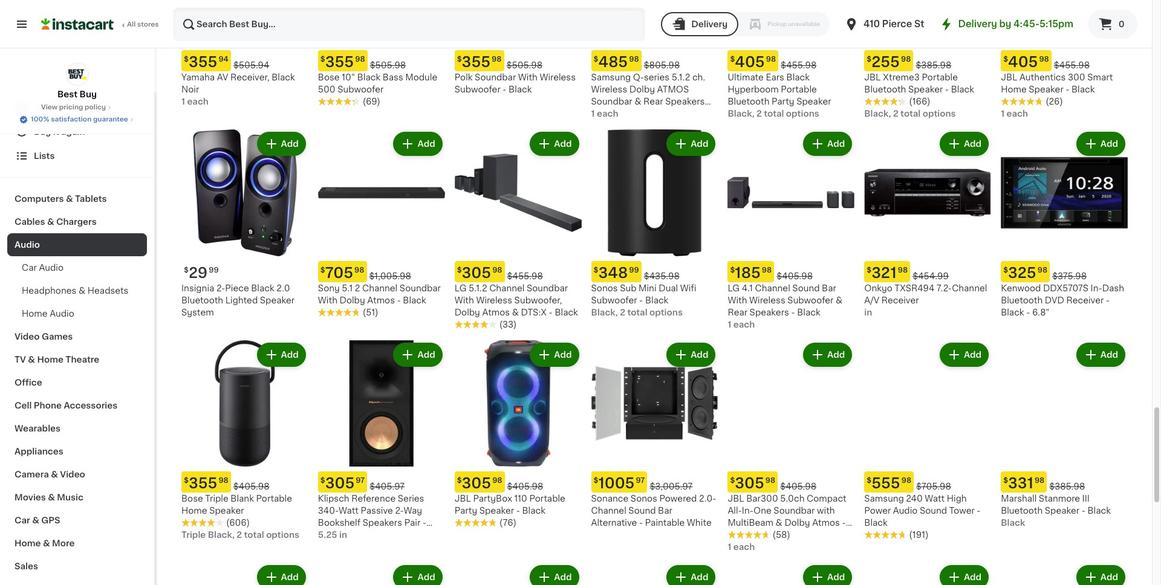 Task type: vqa. For each thing, say whether or not it's contained in the screenshot.


Task type: describe. For each thing, give the bounding box(es) containing it.
portable inside bose triple blank portable home speaker
[[256, 495, 292, 504]]

$455.98 for lg 5.1.2 channel soundbar with wireless subwoofer, dolby atmos & dts:x - black
[[507, 272, 543, 280]]

$ 305 97
[[321, 477, 365, 491]]

subwoofer inside the sonos sub mini dual wifi subwoofer - black black, 2 total options
[[591, 296, 637, 305]]

product group containing 325
[[1001, 129, 1128, 319]]

product group containing 1005
[[591, 340, 718, 530]]

home audio
[[22, 310, 74, 318]]

98 for kenwood ddx5707s in-dash bluetooth dvd receiver - black - 6.8"
[[1038, 267, 1048, 274]]

$454.99
[[913, 272, 949, 280]]

10"
[[342, 73, 355, 82]]

1005
[[599, 477, 635, 491]]

cables
[[15, 218, 45, 226]]

(166)
[[909, 97, 931, 106]]

black inside lg 5.1.2 channel soundbar with wireless subwoofer, dolby atmos & dts:x - black
[[555, 308, 578, 317]]

jbl for jbl bar300 5.0ch compact all-in-one soundbar with multibeam & dolby atmos - black
[[728, 495, 745, 504]]

instacart logo image
[[41, 17, 114, 31]]

$555.98 original price: $705.98 element
[[865, 472, 992, 493]]

appliances
[[15, 448, 63, 456]]

98 for lg 5.1.2 channel soundbar with wireless subwoofer, dolby atmos & dts:x - black
[[493, 267, 502, 274]]

samsung q-series 5.1.2 ch. wireless dolby atmos soundbar & rear speakers with q-symphony & hw- q750c - titan black
[[591, 73, 705, 130]]

300
[[1068, 73, 1086, 82]]

car & gps link
[[7, 509, 147, 532]]

home up video games
[[22, 310, 48, 318]]

& left more
[[43, 540, 50, 548]]

service type group
[[661, 12, 830, 36]]

watt inside samsung 240 watt high power audio sound tower - black
[[925, 495, 945, 504]]

receiver,
[[230, 73, 270, 82]]

delivery for delivery by 4:45-5:15pm
[[959, 19, 998, 28]]

tower
[[950, 507, 975, 516]]

0 vertical spatial video
[[15, 333, 40, 341]]

lists link
[[7, 144, 147, 168]]

$485.98 original price: $805.98 element
[[591, 50, 718, 71]]

& up symphony
[[635, 97, 642, 106]]

speaker inside marshall stanmore iii bluetooth speaker - black black
[[1045, 507, 1080, 516]]

bose for bose 10" black bass module 500 subwoofer
[[318, 73, 340, 82]]

dolby inside lg 5.1.2 channel soundbar with wireless subwoofer, dolby atmos & dts:x - black
[[455, 308, 480, 317]]

- inside klipsch reference series 340-watt passive 2-way bookshelf speakers pair - black
[[423, 519, 427, 528]]

black inside the "bose 10" black bass module 500 subwoofer"
[[357, 73, 381, 82]]

340-
[[318, 507, 339, 516]]

$ for samsung q-series 5.1.2 ch. wireless dolby atmos soundbar & rear speakers with q-symphony & hw- q750c - titan black
[[594, 55, 599, 63]]

305 for 5.1.2
[[462, 266, 491, 280]]

one
[[754, 507, 772, 516]]

dash
[[1103, 284, 1125, 293]]

& left music at the left bottom of the page
[[48, 494, 55, 502]]

$305.98 original price: $405.98 element for 110
[[455, 472, 582, 493]]

reference
[[352, 495, 396, 504]]

(76)
[[500, 519, 517, 528]]

dual
[[659, 284, 678, 293]]

party inside 'ultimate ears black hyperboom portable bluetooth party speaker black, 2 total options'
[[772, 97, 795, 106]]

by
[[1000, 19, 1012, 28]]

& inside jbl bar300 5.0ch compact all-in-one soundbar with multibeam & dolby atmos - black
[[776, 519, 783, 528]]

$ for onkyo txsr494 7.2-channel a/v receiver
[[867, 267, 872, 274]]

$255.98 original price: $385.98 element
[[865, 50, 992, 71]]

black, inside 'ultimate ears black hyperboom portable bluetooth party speaker black, 2 total options'
[[728, 109, 755, 118]]

speakers inside klipsch reference series 340-watt passive 2-way bookshelf speakers pair - black
[[363, 519, 402, 528]]

speakers inside samsung q-series 5.1.2 ch. wireless dolby atmos soundbar & rear speakers with q-symphony & hw- q750c - titan black
[[666, 97, 705, 106]]

bar inside sonance sonos powered 2.0- channel sound bar alternative - paintable white
[[658, 507, 673, 516]]

& up home audio link
[[79, 287, 85, 295]]

black inside $ 705 98 $1,005.98 sony 5.1 2 channel soundbar with dolby atmos - black
[[403, 296, 426, 305]]

office
[[15, 379, 42, 387]]

sonos inside sonance sonos powered 2.0- channel sound bar alternative - paintable white
[[631, 495, 658, 504]]

$455.98 for ultimate ears black hyperboom portable bluetooth party speaker
[[781, 61, 817, 69]]

& inside lg 5.1.2 channel soundbar with wireless subwoofer, dolby atmos & dts:x - black
[[512, 308, 519, 317]]

$ inside $ 29 99
[[184, 267, 189, 274]]

polk
[[455, 73, 473, 82]]

- inside the sonos sub mini dual wifi subwoofer - black black, 2 total options
[[640, 296, 643, 305]]

black inside polk soundbar with wireless subwoofer - black
[[509, 85, 532, 94]]

receiver inside onkyo txsr494 7.2-channel a/v receiver in
[[882, 296, 919, 305]]

$185.98 original price: $405.98 element
[[728, 261, 855, 282]]

0 horizontal spatial in
[[339, 531, 347, 540]]

series
[[644, 73, 670, 82]]

lg inside $ 185 98 $405.98 lg 4.1 channel sound bar with wireless subwoofer & rear speakers - black 1 each
[[728, 284, 740, 293]]

705
[[325, 266, 353, 280]]

txsr494
[[895, 284, 935, 293]]

5.1.2 inside lg 5.1.2 channel soundbar with wireless subwoofer, dolby atmos & dts:x - black
[[469, 284, 487, 293]]

speaker inside 'ultimate ears black hyperboom portable bluetooth party speaker black, 2 total options'
[[797, 97, 832, 106]]

0 horizontal spatial 1 each
[[591, 109, 619, 118]]

331
[[1009, 477, 1034, 491]]

Search field
[[174, 8, 644, 40]]

98 inside $ 185 98 $405.98 lg 4.1 channel sound bar with wireless subwoofer & rear speakers - black 1 each
[[762, 267, 772, 274]]

with inside $ 185 98 $405.98 lg 4.1 channel sound bar with wireless subwoofer & rear speakers - black 1 each
[[728, 296, 747, 305]]

pair
[[405, 519, 421, 528]]

$385.98 for 255
[[916, 61, 952, 69]]

audio down cables
[[15, 241, 40, 249]]

sonos inside the sonos sub mini dual wifi subwoofer - black black, 2 total options
[[591, 284, 618, 293]]

bluetooth inside insignia 2-piece black 2.0 bluetooth lighted speaker system
[[181, 296, 223, 305]]

& left tablets
[[66, 195, 73, 203]]

$405.98 inside $ 185 98 $405.98 lg 4.1 channel sound bar with wireless subwoofer & rear speakers - black 1 each
[[777, 272, 813, 280]]

passive
[[361, 507, 393, 516]]

audio inside samsung 240 watt high power audio sound tower - black
[[893, 507, 918, 516]]

355 for bose triple blank portable home speaker
[[189, 477, 217, 491]]

(33)
[[500, 320, 517, 329]]

channel inside sonance sonos powered 2.0- channel sound bar alternative - paintable white
[[591, 507, 627, 516]]

lighted
[[225, 296, 258, 305]]

audio inside 'link'
[[39, 264, 63, 272]]

best buy logo image
[[66, 63, 89, 86]]

$ for sonos sub mini dual wifi subwoofer - black
[[594, 267, 599, 274]]

total down (166)
[[901, 109, 921, 118]]

product group containing 355
[[181, 340, 308, 542]]

in inside onkyo txsr494 7.2-channel a/v receiver in
[[865, 308, 873, 317]]

series
[[398, 495, 424, 504]]

$ for kenwood ddx5707s in-dash bluetooth dvd receiver - black - 6.8"
[[1004, 267, 1009, 274]]

each down authentics
[[1007, 109, 1028, 118]]

& inside $ 185 98 $405.98 lg 4.1 channel sound bar with wireless subwoofer & rear speakers - black 1 each
[[836, 296, 843, 305]]

sub
[[620, 284, 637, 293]]

portable inside jbl xtreme3 portable bluetooth speaker - black
[[922, 73, 958, 82]]

total down (606)
[[244, 531, 264, 540]]

paintable
[[645, 519, 685, 528]]

home inside bose triple blank portable home speaker
[[181, 507, 207, 516]]

$405.98 original price: $455.98 element for ultimate ears black hyperboom portable bluetooth party speaker
[[728, 50, 855, 71]]

$ for marshall stanmore iii bluetooth speaker - black
[[1004, 478, 1009, 485]]

5.25 in
[[318, 531, 347, 540]]

atmos inside lg 5.1.2 channel soundbar with wireless subwoofer, dolby atmos & dts:x - black
[[482, 308, 510, 317]]

98 for samsung 240 watt high power audio sound tower - black
[[902, 478, 912, 485]]

best buy
[[57, 90, 97, 99]]

with inside polk soundbar with wireless subwoofer - black
[[518, 73, 538, 82]]

accessories
[[64, 402, 118, 410]]

bluetooth inside marshall stanmore iii bluetooth speaker - black black
[[1001, 507, 1043, 516]]

405 for ultimate ears black hyperboom portable bluetooth party speaker
[[735, 55, 765, 69]]

dts:x
[[521, 308, 547, 317]]

(51)
[[363, 308, 379, 317]]

$ for sonance sonos powered 2.0- channel sound bar alternative - paintable white
[[594, 478, 599, 485]]

(26)
[[1046, 97, 1063, 106]]

car for car audio
[[22, 264, 37, 272]]

305 for bar300
[[735, 477, 765, 491]]

delivery button
[[661, 12, 739, 36]]

355 for yamaha av receiver, black noir
[[189, 55, 217, 69]]

98 for onkyo txsr494 7.2-channel a/v receiver
[[898, 267, 908, 274]]

partybox
[[473, 495, 512, 504]]

atmos
[[657, 85, 689, 94]]

$305.98 original price: $405.98 element for 5.0ch
[[728, 472, 855, 493]]

view pricing policy
[[41, 104, 106, 111]]

410 pierce st
[[864, 19, 925, 28]]

$355.98 original price: $505.98 element for with
[[455, 50, 582, 71]]

black inside jbl authentics 300 smart home speaker - black
[[1072, 85, 1095, 94]]

klipsch
[[318, 495, 349, 504]]

0 horizontal spatial q-
[[611, 109, 623, 118]]

wireless inside $ 185 98 $405.98 lg 4.1 channel sound bar with wireless subwoofer & rear speakers - black 1 each
[[750, 296, 786, 305]]

samsung 240 watt high power audio sound tower - black
[[865, 495, 981, 528]]

audio up "games"
[[50, 310, 74, 318]]

black inside 'ultimate ears black hyperboom portable bluetooth party speaker black, 2 total options'
[[787, 73, 810, 82]]

lists
[[34, 152, 55, 160]]

dolby inside samsung q-series 5.1.2 ch. wireless dolby atmos soundbar & rear speakers with q-symphony & hw- q750c - titan black
[[630, 85, 655, 94]]

2 down xtreme3
[[893, 109, 899, 118]]

sonance
[[591, 495, 629, 504]]

camera & video
[[15, 471, 85, 479]]

bluetooth inside jbl xtreme3 portable bluetooth speaker - black
[[865, 85, 906, 94]]

wifi
[[680, 284, 697, 293]]

music
[[57, 494, 83, 502]]

4.1
[[742, 284, 753, 293]]

black, down xtreme3
[[865, 109, 891, 118]]

total inside the sonos sub mini dual wifi subwoofer - black black, 2 total options
[[628, 308, 648, 317]]

tv
[[15, 356, 26, 364]]

jbl bar300 5.0ch compact all-in-one soundbar with multibeam & dolby atmos - black
[[728, 495, 847, 540]]

total inside 'ultimate ears black hyperboom portable bluetooth party speaker black, 2 total options'
[[764, 109, 784, 118]]

delivery by 4:45-5:15pm
[[959, 19, 1074, 28]]

power
[[865, 507, 891, 516]]

- inside jbl bar300 5.0ch compact all-in-one soundbar with multibeam & dolby atmos - black
[[842, 519, 846, 528]]

black inside yamaha av receiver, black noir 1 each
[[272, 73, 295, 82]]

blank
[[231, 495, 254, 504]]

video games link
[[7, 325, 147, 348]]

car audio link
[[7, 257, 147, 279]]

tv & home theatre
[[15, 356, 99, 364]]

1 inside $ 185 98 $405.98 lg 4.1 channel sound bar with wireless subwoofer & rear speakers - black 1 each
[[728, 320, 732, 329]]

2- inside klipsch reference series 340-watt passive 2-way bookshelf speakers pair - black
[[395, 507, 404, 516]]

- inside lg 5.1.2 channel soundbar with wireless subwoofer, dolby atmos & dts:x - black
[[549, 308, 553, 317]]

98 for bose 10" black bass module 500 subwoofer
[[355, 55, 365, 63]]

& right tv
[[28, 356, 35, 364]]

0
[[1119, 20, 1125, 28]]

$455.98 for jbl authentics 300 smart home speaker - black
[[1054, 61, 1090, 69]]

$ for klipsch reference series 340-watt passive 2-way bookshelf speakers pair - black
[[321, 478, 325, 485]]

product group containing 29
[[181, 129, 308, 319]]

485
[[599, 55, 628, 69]]

channel inside $ 185 98 $405.98 lg 4.1 channel sound bar with wireless subwoofer & rear speakers - black 1 each
[[755, 284, 791, 293]]

98 for jbl partybox 110 portable party speaker - black
[[493, 478, 502, 485]]

100%
[[31, 116, 49, 123]]

home down video games
[[37, 356, 63, 364]]

speaker inside bose triple blank portable home speaker
[[209, 507, 244, 516]]

29
[[189, 266, 208, 280]]

wearables link
[[7, 417, 147, 440]]

atmos inside jbl bar300 5.0ch compact all-in-one soundbar with multibeam & dolby atmos - black
[[813, 519, 840, 528]]

each down "multibeam"
[[734, 544, 755, 552]]

1 vertical spatial triple
[[181, 531, 206, 540]]

stanmore
[[1039, 495, 1081, 504]]

$ inside $ 185 98 $405.98 lg 4.1 channel sound bar with wireless subwoofer & rear speakers - black 1 each
[[730, 267, 735, 274]]

speaker inside insignia 2-piece black 2.0 bluetooth lighted speaker system
[[260, 296, 295, 305]]

98 for polk soundbar with wireless subwoofer - black
[[492, 55, 502, 63]]

bookshelf
[[318, 519, 361, 528]]

$331.98 original price: $385.98 element
[[1001, 472, 1128, 493]]

$355.98 original price: $505.98 element for black
[[318, 50, 445, 71]]

555
[[872, 477, 901, 491]]

all-
[[728, 507, 742, 516]]

insignia 2-piece black 2.0 bluetooth lighted speaker system
[[181, 284, 295, 317]]

kenwood
[[1001, 284, 1041, 293]]

delivery by 4:45-5:15pm link
[[939, 17, 1074, 31]]

(606)
[[226, 519, 250, 528]]

computers
[[15, 195, 64, 203]]

ch.
[[693, 73, 705, 82]]

$ 355 98 for soundbar
[[457, 55, 502, 69]]

1 inside yamaha av receiver, black noir 1 each
[[181, 97, 185, 106]]

$505.94
[[233, 61, 269, 69]]

$705.98
[[917, 483, 952, 492]]

5.1
[[342, 284, 353, 293]]

triple inside bose triple blank portable home speaker
[[205, 495, 229, 504]]

7.2-
[[937, 284, 952, 293]]

subwoofer inside polk soundbar with wireless subwoofer - black
[[455, 85, 501, 94]]

marshall stanmore iii bluetooth speaker - black black
[[1001, 495, 1111, 528]]

video games
[[15, 333, 73, 341]]

again
[[61, 128, 85, 136]]

channel inside $ 705 98 $1,005.98 sony 5.1 2 channel soundbar with dolby atmos - black
[[362, 284, 398, 293]]

speaker inside jbl authentics 300 smart home speaker - black
[[1029, 85, 1064, 94]]

theatre
[[66, 356, 99, 364]]

bluetooth inside kenwood ddx5707s in-dash bluetooth dvd receiver - black - 6.8"
[[1001, 296, 1043, 305]]

240
[[906, 495, 923, 504]]

$ for jbl authentics 300 smart home speaker - black
[[1004, 55, 1009, 63]]

onkyo
[[865, 284, 893, 293]]

sound inside sonance sonos powered 2.0- channel sound bar alternative - paintable white
[[629, 507, 656, 516]]

polk soundbar with wireless subwoofer - black
[[455, 73, 576, 94]]

97 for 305
[[356, 478, 365, 485]]

car for car & gps
[[15, 517, 30, 525]]

home up 'sales'
[[15, 540, 41, 548]]

bar inside $ 185 98 $405.98 lg 4.1 channel sound bar with wireless subwoofer & rear speakers - black 1 each
[[822, 284, 837, 293]]

$ 355 98 for triple
[[184, 477, 229, 491]]

$435.98
[[644, 272, 680, 280]]

bass
[[383, 73, 403, 82]]

(191)
[[909, 531, 929, 540]]

with inside samsung q-series 5.1.2 ch. wireless dolby atmos soundbar & rear speakers with q-symphony & hw- q750c - titan black
[[591, 109, 609, 118]]

$ for bose 10" black bass module 500 subwoofer
[[321, 55, 325, 63]]

rear inside $ 185 98 $405.98 lg 4.1 channel sound bar with wireless subwoofer & rear speakers - black 1 each
[[728, 308, 748, 317]]

options inside 'ultimate ears black hyperboom portable bluetooth party speaker black, 2 total options'
[[786, 109, 820, 118]]

305 for partybox
[[462, 477, 491, 491]]

98 for jbl xtreme3 portable bluetooth speaker - black
[[901, 55, 911, 63]]

car & gps
[[15, 517, 60, 525]]

- inside $ 705 98 $1,005.98 sony 5.1 2 channel soundbar with dolby atmos - black
[[397, 296, 401, 305]]

98 for bose triple blank portable home speaker
[[219, 478, 229, 485]]



Task type: locate. For each thing, give the bounding box(es) containing it.
0 horizontal spatial lg
[[455, 284, 467, 293]]

0 vertical spatial q-
[[633, 73, 644, 82]]

$ 305 98 for 5.1.2
[[457, 266, 502, 280]]

sound down $185.98 original price: $405.98 element on the top of page
[[793, 284, 820, 293]]

bose up 500
[[318, 73, 340, 82]]

samsung up power
[[865, 495, 904, 504]]

305 up lg 5.1.2 channel soundbar with wireless subwoofer, dolby atmos & dts:x - black at the left of page
[[462, 266, 491, 280]]

0 horizontal spatial samsung
[[591, 73, 631, 82]]

car audio
[[22, 264, 63, 272]]

module
[[406, 73, 438, 82]]

channel down $185.98 original price: $405.98 element on the top of page
[[755, 284, 791, 293]]

channel down $305.98 original price: $455.98 element
[[490, 284, 525, 293]]

speakers up 'hw-'
[[666, 97, 705, 106]]

99 for 29
[[209, 267, 219, 274]]

1 405 from the left
[[735, 55, 765, 69]]

each
[[187, 97, 209, 106], [597, 109, 619, 118], [1007, 109, 1028, 118], [734, 320, 755, 329], [734, 544, 755, 552]]

$ for lg 5.1.2 channel soundbar with wireless subwoofer, dolby atmos & dts:x - black
[[457, 267, 462, 274]]

1 vertical spatial in-
[[742, 507, 754, 516]]

2 down (606)
[[237, 531, 242, 540]]

$ 348 99
[[594, 266, 639, 280]]

5.1.2
[[672, 73, 690, 82], [469, 284, 487, 293]]

movies
[[15, 494, 46, 502]]

1 horizontal spatial speakers
[[666, 97, 705, 106]]

watt down $705.98
[[925, 495, 945, 504]]

samsung
[[591, 73, 631, 82], [865, 495, 904, 504]]

1 vertical spatial car
[[15, 517, 30, 525]]

98 inside $ 705 98 $1,005.98 sony 5.1 2 channel soundbar with dolby atmos - black
[[355, 267, 365, 274]]

& right cables
[[47, 218, 54, 226]]

sound
[[793, 284, 820, 293], [629, 507, 656, 516], [920, 507, 947, 516]]

black inside samsung 240 watt high power audio sound tower - black
[[865, 519, 888, 528]]

$405.98 for jbl bar300 5.0ch compact all-in-one soundbar with multibeam & dolby atmos - black
[[781, 483, 817, 492]]

best buy link
[[57, 63, 97, 100]]

$ inside $ 305 97
[[321, 478, 325, 485]]

1 $305.98 original price: $405.98 element from the left
[[455, 472, 582, 493]]

$455.98 up "ears"
[[781, 61, 817, 69]]

$405.98 original price: $455.98 element
[[728, 50, 855, 71], [1001, 50, 1128, 71]]

black
[[272, 73, 295, 82], [357, 73, 381, 82], [787, 73, 810, 82], [509, 85, 532, 94], [951, 85, 975, 94], [1072, 85, 1095, 94], [653, 121, 676, 130], [251, 284, 274, 293], [403, 296, 426, 305], [645, 296, 669, 305], [555, 308, 578, 317], [797, 308, 821, 317], [1001, 308, 1025, 317], [522, 507, 546, 516], [1088, 507, 1111, 516], [865, 519, 888, 528], [1001, 519, 1026, 528], [318, 531, 341, 540], [728, 531, 751, 540]]

1 $505.98 from the left
[[370, 61, 406, 69]]

$305.98 original price: $405.98 element
[[455, 472, 582, 493], [728, 472, 855, 493]]

wireless inside lg 5.1.2 channel soundbar with wireless subwoofer, dolby atmos & dts:x - black
[[476, 296, 512, 305]]

0 horizontal spatial sound
[[629, 507, 656, 516]]

car down movies
[[15, 517, 30, 525]]

home up triple black, 2 total options
[[181, 507, 207, 516]]

- inside samsung q-series 5.1.2 ch. wireless dolby atmos soundbar & rear speakers with q-symphony & hw- q750c - titan black
[[624, 121, 627, 130]]

chargers
[[56, 218, 97, 226]]

1 each down authentics
[[1001, 109, 1028, 118]]

1 horizontal spatial with
[[817, 507, 835, 516]]

bluetooth down xtreme3
[[865, 85, 906, 94]]

1 $ 405 98 from the left
[[730, 55, 776, 69]]

sound down 240
[[920, 507, 947, 516]]

computers & tablets
[[15, 195, 107, 203]]

$305.98 original price: $405.98 element up 110
[[455, 472, 582, 493]]

1 horizontal spatial in-
[[1091, 284, 1103, 293]]

$ 405 98 for jbl authentics 300 smart home speaker - black
[[1004, 55, 1050, 69]]

2 horizontal spatial 1 each
[[1001, 109, 1028, 118]]

yamaha av receiver, black noir 1 each
[[181, 73, 295, 106]]

lg down $305.98 original price: $455.98 element
[[455, 284, 467, 293]]

jbl down 255
[[865, 73, 881, 82]]

98 inside $ 555 98
[[902, 478, 912, 485]]

2 horizontal spatial speakers
[[750, 308, 789, 317]]

soundbar inside jbl bar300 5.0ch compact all-in-one soundbar with multibeam & dolby atmos - black
[[774, 507, 815, 516]]

atmos inside $ 705 98 $1,005.98 sony 5.1 2 channel soundbar with dolby atmos - black
[[367, 296, 395, 305]]

sound inside $ 185 98 $405.98 lg 4.1 channel sound bar with wireless subwoofer & rear speakers - black 1 each
[[793, 284, 820, 293]]

with inside jbl bar300 5.0ch compact all-in-one soundbar with multibeam & dolby atmos - black
[[817, 507, 835, 516]]

delivery for delivery
[[692, 20, 728, 28]]

0 horizontal spatial party
[[455, 507, 477, 516]]

delivery left by
[[959, 19, 998, 28]]

jbl for jbl authentics 300 smart home speaker - black
[[1001, 73, 1018, 82]]

wireless inside polk soundbar with wireless subwoofer - black
[[540, 73, 576, 82]]

& left gps
[[32, 517, 39, 525]]

1 vertical spatial in
[[339, 531, 347, 540]]

options
[[786, 109, 820, 118], [923, 109, 956, 118], [650, 308, 683, 317], [266, 531, 299, 540]]

receiver down txsr494
[[882, 296, 919, 305]]

0 horizontal spatial 405
[[735, 55, 765, 69]]

97 inside $ 1005 97
[[636, 478, 645, 485]]

$ inside $ 1005 97
[[594, 478, 599, 485]]

$ 185 98 $405.98 lg 4.1 channel sound bar with wireless subwoofer & rear speakers - black 1 each
[[728, 266, 843, 329]]

subwoofer
[[338, 85, 384, 94], [455, 85, 501, 94], [591, 296, 637, 305], [788, 296, 834, 305]]

black inside the sonos sub mini dual wifi subwoofer - black black, 2 total options
[[645, 296, 669, 305]]

$385.98 for 331
[[1050, 483, 1085, 492]]

$455.98 up lg 5.1.2 channel soundbar with wireless subwoofer, dolby atmos & dts:x - black at the left of page
[[507, 272, 543, 280]]

0 horizontal spatial buy
[[34, 128, 51, 136]]

view pricing policy link
[[41, 103, 113, 113]]

pierce
[[883, 19, 912, 28]]

1 vertical spatial $385.98
[[1050, 483, 1085, 492]]

each down "4.1"
[[734, 320, 755, 329]]

$355.98 original price: $505.98 element up "bass"
[[318, 50, 445, 71]]

headphones
[[22, 287, 76, 295]]

1 vertical spatial sonos
[[631, 495, 658, 504]]

home inside jbl authentics 300 smart home speaker - black
[[1001, 85, 1027, 94]]

1 vertical spatial atmos
[[482, 308, 510, 317]]

phone
[[34, 402, 62, 410]]

subwoofer down polk
[[455, 85, 501, 94]]

1 horizontal spatial party
[[772, 97, 795, 106]]

soundbar up the subwoofer,
[[527, 284, 568, 293]]

0 vertical spatial samsung
[[591, 73, 631, 82]]

305 up partybox
[[462, 477, 491, 491]]

$505.98 for with
[[507, 61, 543, 69]]

2 lg from the left
[[728, 284, 740, 293]]

1 horizontal spatial watt
[[925, 495, 945, 504]]

1 each for 305
[[728, 544, 755, 552]]

bluetooth down insignia
[[181, 296, 223, 305]]

2 $505.98 from the left
[[507, 61, 543, 69]]

home & more
[[15, 540, 75, 548]]

soundbar right polk
[[475, 73, 516, 82]]

1 horizontal spatial in
[[865, 308, 873, 317]]

product group
[[181, 129, 308, 319], [318, 129, 445, 319], [455, 129, 582, 331], [591, 129, 718, 319], [728, 129, 855, 331], [865, 129, 992, 319], [1001, 129, 1128, 319], [181, 340, 308, 542], [318, 340, 445, 542], [455, 340, 582, 530], [591, 340, 718, 530], [728, 340, 855, 554], [865, 340, 992, 542], [1001, 340, 1128, 530], [181, 564, 308, 586], [318, 564, 445, 586], [455, 564, 582, 586], [591, 564, 718, 586], [728, 564, 855, 586], [865, 564, 992, 586], [1001, 564, 1128, 586]]

0 vertical spatial in-
[[1091, 284, 1103, 293]]

$ 405 98 for ultimate ears black hyperboom portable bluetooth party speaker
[[730, 55, 776, 69]]

subwoofer inside the "bose 10" black bass module 500 subwoofer"
[[338, 85, 384, 94]]

satisfaction
[[51, 116, 92, 123]]

1 horizontal spatial $385.98
[[1050, 483, 1085, 492]]

with up q750c
[[591, 109, 609, 118]]

guarantee
[[93, 116, 128, 123]]

$385.98 inside product group
[[1050, 483, 1085, 492]]

1 $355.98 original price: $505.98 element from the left
[[318, 50, 445, 71]]

0 horizontal spatial 5.1.2
[[469, 284, 487, 293]]

1 receiver from the left
[[882, 296, 919, 305]]

party down "ears"
[[772, 97, 795, 106]]

jbl partybox 110 portable party speaker - black
[[455, 495, 566, 516]]

0 vertical spatial atmos
[[367, 296, 395, 305]]

1 vertical spatial q-
[[611, 109, 623, 118]]

2 99 from the left
[[629, 267, 639, 274]]

0 horizontal spatial bose
[[181, 495, 203, 504]]

jbl
[[865, 73, 881, 82], [1001, 73, 1018, 82], [455, 495, 471, 504], [728, 495, 745, 504]]

delivery inside "link"
[[959, 19, 998, 28]]

black, down hyperboom
[[728, 109, 755, 118]]

$ for yamaha av receiver, black noir
[[184, 55, 189, 63]]

98 inside $ 321 98
[[898, 267, 908, 274]]

1 horizontal spatial bose
[[318, 73, 340, 82]]

buy inside "link"
[[34, 128, 51, 136]]

policy
[[85, 104, 106, 111]]

lg inside lg 5.1.2 channel soundbar with wireless subwoofer, dolby atmos & dts:x - black
[[455, 284, 467, 293]]

lg left "4.1"
[[728, 284, 740, 293]]

97 for 1005
[[636, 478, 645, 485]]

1 vertical spatial bar
[[658, 507, 673, 516]]

sonos down 348
[[591, 284, 618, 293]]

black inside jbl xtreme3 portable bluetooth speaker - black
[[951, 85, 975, 94]]

$321.98 original price: $454.99 element
[[865, 261, 992, 282]]

0 vertical spatial bar
[[822, 284, 837, 293]]

None search field
[[173, 7, 646, 41]]

1 horizontal spatial 99
[[629, 267, 639, 274]]

98 right 485
[[629, 55, 639, 63]]

compact
[[807, 495, 847, 504]]

$385.98
[[916, 61, 952, 69], [1050, 483, 1085, 492]]

97 right 1005
[[636, 478, 645, 485]]

98 up the "bose 10" black bass module 500 subwoofer"
[[355, 55, 365, 63]]

black, down (606)
[[208, 531, 235, 540]]

$455.98 up the 300
[[1054, 61, 1090, 69]]

product group containing 321
[[865, 129, 992, 319]]

-
[[503, 85, 507, 94], [945, 85, 949, 94], [1066, 85, 1070, 94], [624, 121, 627, 130], [397, 296, 401, 305], [640, 296, 643, 305], [1106, 296, 1110, 305], [549, 308, 553, 317], [792, 308, 795, 317], [1027, 308, 1030, 317], [516, 507, 520, 516], [977, 507, 981, 516], [1082, 507, 1086, 516], [423, 519, 427, 528], [639, 519, 643, 528], [842, 519, 846, 528]]

1 vertical spatial samsung
[[865, 495, 904, 504]]

subwoofer down sub
[[591, 296, 637, 305]]

$
[[184, 55, 189, 63], [321, 55, 325, 63], [457, 55, 462, 63], [594, 55, 599, 63], [730, 55, 735, 63], [867, 55, 872, 63], [1004, 55, 1009, 63], [184, 267, 189, 274], [321, 267, 325, 274], [457, 267, 462, 274], [594, 267, 599, 274], [730, 267, 735, 274], [867, 267, 872, 274], [1004, 267, 1009, 274], [184, 478, 189, 485], [321, 478, 325, 485], [457, 478, 462, 485], [594, 478, 599, 485], [730, 478, 735, 485], [867, 478, 872, 485], [1004, 478, 1009, 485]]

1 horizontal spatial receiver
[[1067, 296, 1104, 305]]

computers & tablets link
[[7, 188, 147, 211]]

jbl inside jbl authentics 300 smart home speaker - black
[[1001, 73, 1018, 82]]

buy down 100%
[[34, 128, 51, 136]]

97
[[356, 478, 365, 485], [636, 478, 645, 485]]

channel inside onkyo txsr494 7.2-channel a/v receiver in
[[952, 284, 988, 293]]

0 horizontal spatial speakers
[[363, 519, 402, 528]]

- inside polk soundbar with wireless subwoofer - black
[[503, 85, 507, 94]]

black inside kenwood ddx5707s in-dash bluetooth dvd receiver - black - 6.8"
[[1001, 308, 1025, 317]]

1 horizontal spatial sound
[[793, 284, 820, 293]]

in- up "multibeam"
[[742, 507, 754, 516]]

black, down 348
[[591, 308, 618, 317]]

q750c
[[591, 121, 621, 130]]

atmos up (33)
[[482, 308, 510, 317]]

$1,005.97 original price: $3,005.97 element
[[591, 472, 718, 493]]

q- up q750c
[[611, 109, 623, 118]]

piece
[[225, 284, 249, 293]]

98 up bar300
[[766, 478, 776, 485]]

bluetooth down kenwood
[[1001, 296, 1043, 305]]

subwoofer inside $ 185 98 $405.98 lg 4.1 channel sound bar with wireless subwoofer & rear speakers - black 1 each
[[788, 296, 834, 305]]

$405.98 for jbl partybox 110 portable party speaker - black
[[507, 483, 543, 492]]

in- right ddx5707s
[[1091, 284, 1103, 293]]

355 for polk soundbar with wireless subwoofer - black
[[462, 55, 491, 69]]

portable down "ears"
[[781, 85, 817, 94]]

1 horizontal spatial bar
[[822, 284, 837, 293]]

soundbar inside samsung q-series 5.1.2 ch. wireless dolby atmos soundbar & rear speakers with q-symphony & hw- q750c - titan black
[[591, 97, 633, 106]]

2 $405.98 original price: $455.98 element from the left
[[1001, 50, 1128, 71]]

samsung for 555
[[865, 495, 904, 504]]

0 horizontal spatial $ 405 98
[[730, 55, 776, 69]]

$ 29 99
[[184, 266, 219, 280]]

$ 705 98 $1,005.98 sony 5.1 2 channel soundbar with dolby atmos - black
[[318, 266, 441, 305]]

black inside insignia 2-piece black 2.0 bluetooth lighted speaker system
[[251, 284, 274, 293]]

2 horizontal spatial sound
[[920, 507, 947, 516]]

1 vertical spatial with
[[817, 507, 835, 516]]

& left 'hw-'
[[671, 109, 678, 118]]

speaker inside jbl xtreme3 portable bluetooth speaker - black
[[909, 85, 943, 94]]

- inside $ 185 98 $405.98 lg 4.1 channel sound bar with wireless subwoofer & rear speakers - black 1 each
[[792, 308, 795, 317]]

portable inside jbl partybox 110 portable party speaker - black
[[530, 495, 566, 504]]

99 inside $ 29 99
[[209, 267, 219, 274]]

sonos
[[591, 284, 618, 293], [631, 495, 658, 504]]

98 right 185
[[762, 267, 772, 274]]

1 each down "multibeam"
[[728, 544, 755, 552]]

symphony
[[623, 109, 669, 118]]

2 $355.98 original price: $505.98 element from the left
[[455, 50, 582, 71]]

delivery up ch.
[[692, 20, 728, 28]]

98 right 331
[[1035, 478, 1045, 485]]

options inside the sonos sub mini dual wifi subwoofer - black black, 2 total options
[[650, 308, 683, 317]]

$348.99 original price: $435.98 element
[[591, 261, 718, 282]]

$ 305 98 for partybox
[[457, 477, 502, 491]]

black inside samsung q-series 5.1.2 ch. wireless dolby atmos soundbar & rear speakers with q-symphony & hw- q750c - titan black
[[653, 121, 676, 130]]

$385.98 up jbl xtreme3 portable bluetooth speaker - black
[[916, 61, 952, 69]]

$ for jbl bar300 5.0ch compact all-in-one soundbar with multibeam & dolby atmos - black
[[730, 478, 735, 485]]

q- down $485.98 original price: $805.98 element
[[633, 73, 644, 82]]

$ inside $ 485 98
[[594, 55, 599, 63]]

speakers down passive
[[363, 519, 402, 528]]

$505.98 for black
[[370, 61, 406, 69]]

- inside samsung 240 watt high power audio sound tower - black
[[977, 507, 981, 516]]

1 horizontal spatial atmos
[[482, 308, 510, 317]]

2 horizontal spatial atmos
[[813, 519, 840, 528]]

jbl inside jbl xtreme3 portable bluetooth speaker - black
[[865, 73, 881, 82]]

2- down series
[[395, 507, 404, 516]]

- inside jbl xtreme3 portable bluetooth speaker - black
[[945, 85, 949, 94]]

1 each up q750c
[[591, 109, 619, 118]]

shop
[[34, 103, 57, 112]]

in- inside jbl bar300 5.0ch compact all-in-one soundbar with multibeam & dolby atmos - black
[[742, 507, 754, 516]]

355 up polk
[[462, 55, 491, 69]]

1 horizontal spatial q-
[[633, 73, 644, 82]]

98 right 321
[[898, 267, 908, 274]]

jbl inside jbl partybox 110 portable party speaker - black
[[455, 495, 471, 504]]

1 horizontal spatial $355.98 original price: $505.98 element
[[455, 50, 582, 71]]

bluetooth inside 'ultimate ears black hyperboom portable bluetooth party speaker black, 2 total options'
[[728, 97, 770, 106]]

$305.98 original price: $455.98 element
[[455, 261, 582, 282]]

$405.98 up blank
[[233, 483, 270, 491]]

car inside car audio 'link'
[[22, 264, 37, 272]]

325
[[1009, 266, 1037, 280]]

0 horizontal spatial $355.98 original price: $505.98 element
[[318, 50, 445, 71]]

speakers
[[666, 97, 705, 106], [750, 308, 789, 317], [363, 519, 402, 528]]

$355.94 original price: $505.94 element
[[181, 50, 308, 71]]

soundbar inside polk soundbar with wireless subwoofer - black
[[475, 73, 516, 82]]

0 horizontal spatial in-
[[742, 507, 754, 516]]

0 horizontal spatial $455.98
[[507, 272, 543, 280]]

1 97 from the left
[[356, 478, 365, 485]]

kenwood ddx5707s in-dash bluetooth dvd receiver - black - 6.8"
[[1001, 284, 1125, 317]]

in- inside kenwood ddx5707s in-dash bluetooth dvd receiver - black - 6.8"
[[1091, 284, 1103, 293]]

q-
[[633, 73, 644, 82], [611, 109, 623, 118]]

black, inside the sonos sub mini dual wifi subwoofer - black black, 2 total options
[[591, 308, 618, 317]]

product group containing 331
[[1001, 340, 1128, 530]]

0 horizontal spatial bar
[[658, 507, 673, 516]]

speakers down "4.1"
[[750, 308, 789, 317]]

98 up xtreme3
[[901, 55, 911, 63]]

(58)
[[773, 531, 791, 540]]

buy up policy
[[80, 90, 97, 99]]

soundbar inside lg 5.1.2 channel soundbar with wireless subwoofer, dolby atmos & dts:x - black
[[527, 284, 568, 293]]

$375.98
[[1053, 272, 1087, 280]]

0 vertical spatial 5.1.2
[[672, 73, 690, 82]]

cables & chargers link
[[7, 211, 147, 234]]

speaker
[[909, 85, 943, 94], [1029, 85, 1064, 94], [797, 97, 832, 106], [260, 296, 295, 305], [209, 507, 244, 516], [480, 507, 514, 516], [1045, 507, 1080, 516]]

sonance sonos powered 2.0- channel sound bar alternative - paintable white
[[591, 495, 717, 528]]

rear inside samsung q-series 5.1.2 ch. wireless dolby atmos soundbar & rear speakers with q-symphony & hw- q750c - titan black
[[644, 97, 663, 106]]

soundbar inside $ 705 98 $1,005.98 sony 5.1 2 channel soundbar with dolby atmos - black
[[400, 284, 441, 293]]

1 horizontal spatial buy
[[80, 90, 97, 99]]

more
[[52, 540, 75, 548]]

$355.98 original price: $405.98 element
[[181, 472, 308, 493]]

$ 325 98
[[1004, 266, 1048, 280]]

$ for polk soundbar with wireless subwoofer - black
[[457, 55, 462, 63]]

2 vertical spatial atmos
[[813, 519, 840, 528]]

subwoofer,
[[515, 296, 562, 305]]

98 up "ears"
[[766, 55, 776, 63]]

portable right 110
[[530, 495, 566, 504]]

1 vertical spatial party
[[455, 507, 477, 516]]

0 vertical spatial with
[[591, 109, 609, 118]]

0 horizontal spatial receiver
[[882, 296, 919, 305]]

black inside jbl partybox 110 portable party speaker - black
[[522, 507, 546, 516]]

samsung for 485
[[591, 73, 631, 82]]

$325.98 original price: $375.98 element
[[1001, 261, 1128, 282]]

with inside $ 705 98 $1,005.98 sony 5.1 2 channel soundbar with dolby atmos - black
[[318, 296, 338, 305]]

0 vertical spatial party
[[772, 97, 795, 106]]

bose for bose triple blank portable home speaker
[[181, 495, 203, 504]]

0 horizontal spatial sonos
[[591, 284, 618, 293]]

watt inside klipsch reference series 340-watt passive 2-way bookshelf speakers pair - black
[[339, 507, 359, 516]]

98 right 325
[[1038, 267, 1048, 274]]

1 vertical spatial 5.1.2
[[469, 284, 487, 293]]

$ for jbl partybox 110 portable party speaker - black
[[457, 478, 462, 485]]

405 up authentics
[[1009, 55, 1038, 69]]

$ inside $ 321 98
[[867, 267, 872, 274]]

2.0
[[277, 284, 290, 293]]

0 vertical spatial 2-
[[217, 284, 225, 293]]

product group containing 555
[[865, 340, 992, 542]]

black inside klipsch reference series 340-watt passive 2-way bookshelf speakers pair - black
[[318, 531, 341, 540]]

white
[[687, 519, 712, 528]]

1 horizontal spatial 405
[[1009, 55, 1038, 69]]

1 horizontal spatial 97
[[636, 478, 645, 485]]

0 horizontal spatial delivery
[[692, 20, 728, 28]]

0 horizontal spatial watt
[[339, 507, 359, 516]]

1 horizontal spatial lg
[[728, 284, 740, 293]]

black inside jbl bar300 5.0ch compact all-in-one soundbar with multibeam & dolby atmos - black
[[728, 531, 751, 540]]

2 $305.98 original price: $405.98 element from the left
[[728, 472, 855, 493]]

0 horizontal spatial $ 355 98
[[184, 477, 229, 491]]

$455.98
[[781, 61, 817, 69], [1054, 61, 1090, 69], [507, 272, 543, 280]]

0 vertical spatial $385.98
[[916, 61, 952, 69]]

405 for jbl authentics 300 smart home speaker - black
[[1009, 55, 1038, 69]]

1 horizontal spatial 5.1.2
[[672, 73, 690, 82]]

0 vertical spatial triple
[[205, 495, 229, 504]]

1 $405.98 original price: $455.98 element from the left
[[728, 50, 855, 71]]

product group containing 185
[[728, 129, 855, 331]]

2 405 from the left
[[1009, 55, 1038, 69]]

$ 305 98 for bar300
[[730, 477, 776, 491]]

- inside jbl authentics 300 smart home speaker - black
[[1066, 85, 1070, 94]]

wireless inside samsung q-series 5.1.2 ch. wireless dolby atmos soundbar & rear speakers with q-symphony & hw- q750c - titan black
[[591, 85, 627, 94]]

0 horizontal spatial $405.98 original price: $455.98 element
[[728, 50, 855, 71]]

5.25
[[318, 531, 337, 540]]

headphones & headsets
[[22, 287, 129, 295]]

1 vertical spatial bose
[[181, 495, 203, 504]]

portable inside 'ultimate ears black hyperboom portable bluetooth party speaker black, 2 total options'
[[781, 85, 817, 94]]

2 down sub
[[620, 308, 626, 317]]

0 horizontal spatial $385.98
[[916, 61, 952, 69]]

triple down bose triple blank portable home speaker
[[181, 531, 206, 540]]

$ 255 98
[[867, 55, 911, 69]]

samsung inside samsung q-series 5.1.2 ch. wireless dolby atmos soundbar & rear speakers with q-symphony & hw- q750c - titan black
[[591, 73, 631, 82]]

home
[[1001, 85, 1027, 94], [22, 310, 48, 318], [37, 356, 63, 364], [181, 507, 207, 516], [15, 540, 41, 548]]

0 horizontal spatial rear
[[644, 97, 663, 106]]

view
[[41, 104, 58, 111]]

$ 355 98
[[321, 55, 365, 69], [457, 55, 502, 69], [184, 477, 229, 491]]

rear down "4.1"
[[728, 308, 748, 317]]

0 vertical spatial watt
[[925, 495, 945, 504]]

$405.98
[[777, 272, 813, 280], [233, 483, 270, 491], [507, 483, 543, 492], [781, 483, 817, 492]]

0 vertical spatial rear
[[644, 97, 663, 106]]

5.1.2 down $305.98 original price: $455.98 element
[[469, 284, 487, 293]]

- inside sonance sonos powered 2.0- channel sound bar alternative - paintable white
[[639, 519, 643, 528]]

rear up symphony
[[644, 97, 663, 106]]

channel down sonance
[[591, 507, 627, 516]]

1 99 from the left
[[209, 267, 219, 274]]

$305.97 original price: $405.97 element
[[318, 472, 445, 493]]

1 vertical spatial buy
[[34, 128, 51, 136]]

1 horizontal spatial 1 each
[[728, 544, 755, 552]]

0 button
[[1088, 10, 1138, 39]]

product group containing 348
[[591, 129, 718, 319]]

each inside yamaha av receiver, black noir 1 each
[[187, 97, 209, 106]]

$405.98 up 5.0ch
[[781, 483, 817, 492]]

high
[[947, 495, 967, 504]]

1 horizontal spatial rear
[[728, 308, 748, 317]]

98 for ultimate ears black hyperboom portable bluetooth party speaker
[[766, 55, 776, 63]]

$505.98 up polk soundbar with wireless subwoofer - black
[[507, 61, 543, 69]]

- inside marshall stanmore iii bluetooth speaker - black black
[[1082, 507, 1086, 516]]

2- inside insignia 2-piece black 2.0 bluetooth lighted speaker system
[[217, 284, 225, 293]]

321
[[872, 266, 897, 280]]

jbl for jbl partybox 110 portable party speaker - black
[[455, 495, 471, 504]]

1 horizontal spatial $405.98 original price: $455.98 element
[[1001, 50, 1128, 71]]

$405.98 original price: $455.98 element up "ears"
[[728, 50, 855, 71]]

in down bookshelf in the bottom of the page
[[339, 531, 347, 540]]

2 horizontal spatial $ 355 98
[[457, 55, 502, 69]]

1 each
[[591, 109, 619, 118], [1001, 109, 1028, 118], [728, 544, 755, 552]]

$ for samsung 240 watt high power audio sound tower - black
[[867, 478, 872, 485]]

$355.98 original price: $505.98 element
[[318, 50, 445, 71], [455, 50, 582, 71]]

$ for jbl xtreme3 portable bluetooth speaker - black
[[867, 55, 872, 63]]

$705.98 original price: $1,005.98 element
[[318, 261, 445, 282]]

1 vertical spatial video
[[60, 471, 85, 479]]

each up q750c
[[597, 109, 619, 118]]

0 vertical spatial speakers
[[666, 97, 705, 106]]

$ for ultimate ears black hyperboom portable bluetooth party speaker
[[730, 55, 735, 63]]

405 up ultimate
[[735, 55, 765, 69]]

cell phone accessories link
[[7, 394, 147, 417]]

$355.98 original price: $505.98 element up polk soundbar with wireless subwoofer - black
[[455, 50, 582, 71]]

system
[[181, 308, 214, 317]]

$ for bose triple blank portable home speaker
[[184, 478, 189, 485]]

car up headphones
[[22, 264, 37, 272]]

99 for 348
[[629, 267, 639, 274]]

0 horizontal spatial video
[[15, 333, 40, 341]]

1 lg from the left
[[455, 284, 467, 293]]

98 for jbl authentics 300 smart home speaker - black
[[1040, 55, 1050, 63]]

305 for reference
[[325, 477, 355, 491]]

$405.98 for bose triple blank portable home speaker
[[233, 483, 270, 491]]

2 receiver from the left
[[1067, 296, 1104, 305]]

$405.98 original price: $455.98 element for jbl authentics 300 smart home speaker - black
[[1001, 50, 1128, 71]]

bose
[[318, 73, 340, 82], [181, 495, 203, 504]]

$ 321 98
[[867, 266, 908, 280]]

1 horizontal spatial delivery
[[959, 19, 998, 28]]

100% satisfaction guarantee
[[31, 116, 128, 123]]

355 for bose 10" black bass module 500 subwoofer
[[325, 55, 354, 69]]

2 97 from the left
[[636, 478, 645, 485]]

bar down $185.98 original price: $405.98 element on the top of page
[[822, 284, 837, 293]]

2 vertical spatial speakers
[[363, 519, 402, 528]]

(69)
[[363, 97, 380, 106]]

ddx5707s
[[1044, 284, 1089, 293]]

1 horizontal spatial $ 355 98
[[321, 55, 365, 69]]

$ inside $ 705 98 $1,005.98 sony 5.1 2 channel soundbar with dolby atmos - black
[[321, 267, 325, 274]]

dolby inside $ 705 98 $1,005.98 sony 5.1 2 channel soundbar with dolby atmos - black
[[340, 296, 365, 305]]

1 vertical spatial speakers
[[750, 308, 789, 317]]

& up (33)
[[512, 308, 519, 317]]

car inside car & gps link
[[15, 517, 30, 525]]

audio
[[15, 241, 40, 249], [39, 264, 63, 272], [50, 310, 74, 318], [893, 507, 918, 516]]

$ 355 98 for 10"
[[321, 55, 365, 69]]

98 for marshall stanmore iii bluetooth speaker - black
[[1035, 478, 1045, 485]]

0 vertical spatial buy
[[80, 90, 97, 99]]

- inside jbl partybox 110 portable party speaker - black
[[516, 507, 520, 516]]

98 for jbl bar300 5.0ch compact all-in-one soundbar with multibeam & dolby atmos - black
[[766, 478, 776, 485]]

1 each for 405
[[1001, 109, 1028, 118]]

1 vertical spatial 2-
[[395, 507, 404, 516]]

all stores link
[[41, 7, 160, 41]]

$405.98 right 185
[[777, 272, 813, 280]]

alternative
[[591, 519, 637, 528]]

in down a/v
[[865, 308, 873, 317]]

2.0-
[[699, 495, 717, 504]]

0 horizontal spatial 97
[[356, 478, 365, 485]]

1 horizontal spatial $455.98
[[781, 61, 817, 69]]

with inside lg 5.1.2 channel soundbar with wireless subwoofer, dolby atmos & dts:x - black
[[455, 296, 474, 305]]

97 up reference
[[356, 478, 365, 485]]

2 horizontal spatial $455.98
[[1054, 61, 1090, 69]]

product group containing 705
[[318, 129, 445, 319]]

2 $ 405 98 from the left
[[1004, 55, 1050, 69]]

$ 485 98
[[594, 55, 639, 69]]

5.0ch
[[781, 495, 805, 504]]

dolby inside jbl bar300 5.0ch compact all-in-one soundbar with multibeam & dolby atmos - black
[[785, 519, 810, 528]]

0 vertical spatial sonos
[[591, 284, 618, 293]]

a/v
[[865, 296, 880, 305]]

jbl for jbl xtreme3 portable bluetooth speaker - black
[[865, 73, 881, 82]]

99 up sub
[[629, 267, 639, 274]]

0 horizontal spatial 99
[[209, 267, 219, 274]]

& right camera
[[51, 471, 58, 479]]

1 vertical spatial rear
[[728, 308, 748, 317]]

0 horizontal spatial $505.98
[[370, 61, 406, 69]]

$ 405 98 up ultimate
[[730, 55, 776, 69]]

98 for samsung q-series 5.1.2 ch. wireless dolby atmos soundbar & rear speakers with q-symphony & hw- q750c - titan black
[[629, 55, 639, 63]]

$505.98
[[370, 61, 406, 69], [507, 61, 543, 69]]

0 horizontal spatial with
[[591, 109, 609, 118]]



